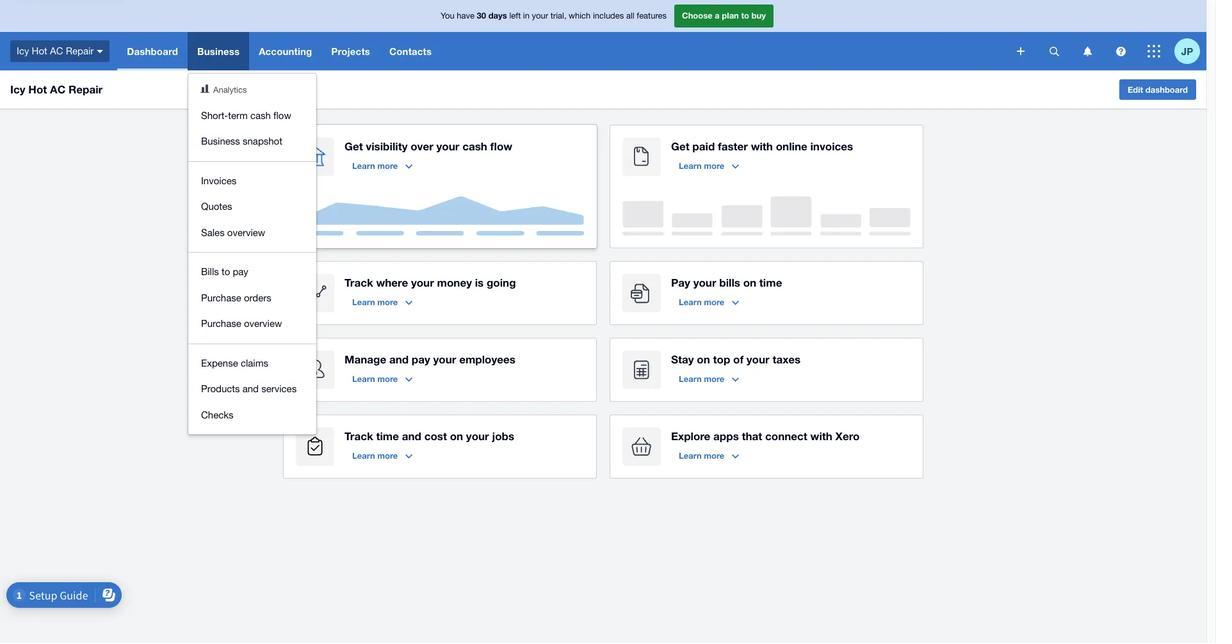 Task type: describe. For each thing, give the bounding box(es) containing it.
features
[[637, 11, 667, 21]]

going
[[487, 276, 516, 289]]

icy hot ac repair inside popup button
[[17, 45, 94, 56]]

have
[[457, 11, 475, 21]]

learn more for and
[[352, 374, 398, 384]]

learn more button for visibility
[[345, 156, 420, 176]]

faster
[[718, 140, 748, 153]]

where
[[376, 276, 408, 289]]

business snapshot
[[201, 136, 282, 147]]

flow inside 'link'
[[274, 110, 291, 121]]

buy
[[752, 10, 766, 21]]

purchase for purchase orders
[[201, 292, 241, 303]]

learn more for apps
[[679, 451, 725, 461]]

in
[[523, 11, 530, 21]]

purchase overview
[[201, 318, 282, 329]]

1 horizontal spatial time
[[760, 276, 782, 289]]

learn for time
[[352, 451, 375, 461]]

sales overview link
[[188, 220, 316, 246]]

30
[[477, 10, 486, 21]]

and for manage
[[389, 353, 409, 366]]

checks
[[201, 410, 233, 420]]

banking preview line graph image
[[296, 197, 584, 236]]

contacts
[[389, 45, 432, 57]]

expense
[[201, 358, 238, 369]]

orders
[[244, 292, 271, 303]]

invoices link
[[188, 168, 316, 194]]

dashboard link
[[117, 32, 188, 70]]

includes
[[593, 11, 624, 21]]

trial,
[[551, 11, 567, 21]]

sales
[[201, 227, 225, 238]]

online
[[776, 140, 807, 153]]

dashboard
[[1146, 85, 1188, 95]]

choose a plan to buy
[[682, 10, 766, 21]]

taxes icon image
[[623, 351, 661, 389]]

group inside navigation
[[188, 74, 316, 435]]

all
[[626, 11, 635, 21]]

2 horizontal spatial on
[[743, 276, 757, 289]]

short-
[[201, 110, 228, 121]]

and for products
[[243, 384, 259, 395]]

learn more for time
[[352, 451, 398, 461]]

accounting button
[[249, 32, 322, 70]]

1 vertical spatial repair
[[69, 83, 103, 96]]

get paid faster with online invoices
[[671, 140, 853, 153]]

learn more button for where
[[345, 292, 420, 313]]

learn for on
[[679, 374, 702, 384]]

your left employees
[[433, 353, 456, 366]]

a
[[715, 10, 720, 21]]

more for paid
[[704, 161, 725, 171]]

learn more for where
[[352, 297, 398, 307]]

repair inside popup button
[[66, 45, 94, 56]]

purchase overview link
[[188, 311, 316, 337]]

analytics
[[213, 85, 247, 95]]

you have 30 days left in your trial, which includes all features
[[441, 10, 667, 21]]

cost
[[424, 430, 447, 443]]

1 vertical spatial time
[[376, 430, 399, 443]]

learn more button for paid
[[671, 156, 747, 176]]

your right pay
[[693, 276, 716, 289]]

money
[[437, 276, 472, 289]]

which
[[569, 11, 591, 21]]

accounting
[[259, 45, 312, 57]]

1 horizontal spatial with
[[811, 430, 833, 443]]

products and services
[[201, 384, 297, 395]]

1 vertical spatial icy hot ac repair
[[10, 83, 103, 96]]

business for business snapshot
[[201, 136, 240, 147]]

is
[[475, 276, 484, 289]]

business for business
[[197, 45, 240, 57]]

learn more button for and
[[345, 369, 420, 389]]

xero
[[836, 430, 860, 443]]

apps
[[714, 430, 739, 443]]

edit
[[1128, 85, 1143, 95]]

claims
[[241, 358, 268, 369]]

invoices
[[810, 140, 853, 153]]

more for your
[[704, 297, 725, 307]]

bills to pay link
[[188, 259, 316, 285]]

checks link
[[188, 403, 316, 428]]

more for on
[[704, 374, 725, 384]]

overview for purchase overview
[[244, 318, 282, 329]]

employees icon image
[[296, 351, 334, 389]]

that
[[742, 430, 762, 443]]

products
[[201, 384, 240, 395]]

get for get visibility over your cash flow
[[345, 140, 363, 153]]

quotes link
[[188, 194, 316, 220]]

learn more button for time
[[345, 446, 420, 466]]

snapshot
[[243, 136, 282, 147]]

get visibility over your cash flow
[[345, 140, 513, 153]]

track money icon image
[[296, 274, 334, 313]]

explore
[[671, 430, 711, 443]]

learn for your
[[679, 297, 702, 307]]

learn for and
[[352, 374, 375, 384]]

left
[[509, 11, 521, 21]]

short-term cash flow link
[[188, 103, 316, 129]]

more for time
[[377, 451, 398, 461]]

business button
[[188, 32, 249, 70]]

edit dashboard button
[[1119, 79, 1196, 100]]

banner containing jp
[[0, 0, 1207, 435]]

pay for to
[[233, 266, 248, 277]]

1 horizontal spatial to
[[741, 10, 749, 21]]

track where your money is going
[[345, 276, 516, 289]]

bills to pay
[[201, 266, 248, 277]]

term
[[228, 110, 248, 121]]

add-ons icon image
[[623, 428, 661, 466]]

projects button
[[322, 32, 380, 70]]

icy inside popup button
[[17, 45, 29, 56]]

employees
[[459, 353, 516, 366]]

more for visibility
[[377, 161, 398, 171]]

learn for where
[[352, 297, 375, 307]]

products and services link
[[188, 377, 316, 403]]

you
[[441, 11, 455, 21]]

quotes
[[201, 201, 232, 212]]



Task type: vqa. For each thing, say whether or not it's contained in the screenshot.
the "Choose a plan to buy"
yes



Task type: locate. For each thing, give the bounding box(es) containing it.
0 vertical spatial overview
[[227, 227, 265, 238]]

learn more button down pay your bills on time on the right of page
[[671, 292, 747, 313]]

1 horizontal spatial on
[[697, 353, 710, 366]]

jp
[[1182, 45, 1193, 57]]

bills icon image
[[623, 274, 661, 313]]

learn more button down top
[[671, 369, 747, 389]]

list box inside navigation
[[188, 74, 316, 435]]

list box containing short-term cash flow
[[188, 74, 316, 435]]

sales overview
[[201, 227, 265, 238]]

overview for sales overview
[[227, 227, 265, 238]]

paid
[[693, 140, 715, 153]]

pay up purchase orders
[[233, 266, 248, 277]]

learn more down paid
[[679, 161, 725, 171]]

learn more button down track time and cost on your jobs
[[345, 446, 420, 466]]

purchase down bills to pay
[[201, 292, 241, 303]]

0 vertical spatial cash
[[250, 110, 271, 121]]

learn down stay
[[679, 374, 702, 384]]

edit dashboard
[[1128, 85, 1188, 95]]

business snapshot link
[[188, 129, 316, 155]]

explore apps that connect with xero
[[671, 430, 860, 443]]

0 horizontal spatial on
[[450, 430, 463, 443]]

your left jobs
[[466, 430, 489, 443]]

1 vertical spatial icy
[[10, 83, 25, 96]]

repair
[[66, 45, 94, 56], [69, 83, 103, 96]]

over
[[411, 140, 433, 153]]

and inside navigation
[[243, 384, 259, 395]]

track for track time and cost on your jobs
[[345, 430, 373, 443]]

pay your bills on time
[[671, 276, 782, 289]]

1 vertical spatial ac
[[50, 83, 65, 96]]

svg image
[[1148, 45, 1161, 58], [1083, 46, 1092, 56], [1017, 47, 1025, 55], [97, 50, 103, 53]]

invoices preview bar graph image
[[623, 197, 911, 236]]

learn more button down apps
[[671, 446, 747, 466]]

1 vertical spatial pay
[[412, 353, 430, 366]]

learn more button down manage at the left bottom of page
[[345, 369, 420, 389]]

more
[[377, 161, 398, 171], [704, 161, 725, 171], [377, 297, 398, 307], [704, 297, 725, 307], [377, 374, 398, 384], [704, 374, 725, 384], [377, 451, 398, 461], [704, 451, 725, 461]]

overview down the quotes link
[[227, 227, 265, 238]]

plan
[[722, 10, 739, 21]]

more for and
[[377, 374, 398, 384]]

1 vertical spatial to
[[222, 266, 230, 277]]

your right where in the left of the page
[[411, 276, 434, 289]]

learn down paid
[[679, 161, 702, 171]]

learn more for visibility
[[352, 161, 398, 171]]

business
[[197, 45, 240, 57], [201, 136, 240, 147]]

more down track time and cost on your jobs
[[377, 451, 398, 461]]

1 horizontal spatial flow
[[490, 140, 513, 153]]

0 vertical spatial ac
[[50, 45, 63, 56]]

dashboard
[[127, 45, 178, 57]]

0 horizontal spatial cash
[[250, 110, 271, 121]]

get
[[345, 140, 363, 153], [671, 140, 690, 153]]

learn down manage at the left bottom of page
[[352, 374, 375, 384]]

learn more
[[352, 161, 398, 171], [679, 161, 725, 171], [352, 297, 398, 307], [679, 297, 725, 307], [352, 374, 398, 384], [679, 374, 725, 384], [352, 451, 398, 461], [679, 451, 725, 461]]

1 purchase from the top
[[201, 292, 241, 303]]

0 vertical spatial track
[[345, 276, 373, 289]]

learn more button for your
[[671, 292, 747, 313]]

more down 'visibility'
[[377, 161, 398, 171]]

pay for and
[[412, 353, 430, 366]]

invoices
[[201, 175, 237, 186]]

business up header chart icon
[[197, 45, 240, 57]]

1 get from the left
[[345, 140, 363, 153]]

learn more for your
[[679, 297, 725, 307]]

learn for apps
[[679, 451, 702, 461]]

learn more button down 'visibility'
[[345, 156, 420, 176]]

on
[[743, 276, 757, 289], [697, 353, 710, 366], [450, 430, 463, 443]]

invoices icon image
[[623, 138, 661, 176]]

learn more down track time and cost on your jobs
[[352, 451, 398, 461]]

services
[[261, 384, 297, 395]]

cash right over
[[463, 140, 487, 153]]

with
[[751, 140, 773, 153], [811, 430, 833, 443]]

get for get paid faster with online invoices
[[671, 140, 690, 153]]

to
[[741, 10, 749, 21], [222, 266, 230, 277]]

learn more button down paid
[[671, 156, 747, 176]]

on right the bills
[[743, 276, 757, 289]]

learn more down stay
[[679, 374, 725, 384]]

0 vertical spatial pay
[[233, 266, 248, 277]]

0 horizontal spatial to
[[222, 266, 230, 277]]

icy hot ac repair button
[[0, 32, 117, 70]]

1 horizontal spatial get
[[671, 140, 690, 153]]

projects
[[331, 45, 370, 57]]

business inside "dropdown button"
[[197, 45, 240, 57]]

manage
[[345, 353, 386, 366]]

cash right term
[[250, 110, 271, 121]]

on right cost
[[450, 430, 463, 443]]

learn more for on
[[679, 374, 725, 384]]

get left paid
[[671, 140, 690, 153]]

pay right manage at the left bottom of page
[[412, 353, 430, 366]]

1 vertical spatial purchase
[[201, 318, 241, 329]]

choose
[[682, 10, 713, 21]]

with left xero
[[811, 430, 833, 443]]

learn more down manage at the left bottom of page
[[352, 374, 398, 384]]

more for apps
[[704, 451, 725, 461]]

track
[[345, 276, 373, 289], [345, 430, 373, 443]]

0 vertical spatial with
[[751, 140, 773, 153]]

bills
[[719, 276, 740, 289]]

1 vertical spatial and
[[243, 384, 259, 395]]

short-term cash flow
[[201, 110, 291, 121]]

2 vertical spatial on
[[450, 430, 463, 443]]

1 vertical spatial track
[[345, 430, 373, 443]]

pay inside navigation
[[233, 266, 248, 277]]

time right the bills
[[760, 276, 782, 289]]

more down manage at the left bottom of page
[[377, 374, 398, 384]]

0 horizontal spatial get
[[345, 140, 363, 153]]

2 svg image from the left
[[1116, 46, 1126, 56]]

1 horizontal spatial pay
[[412, 353, 430, 366]]

svg image inside icy hot ac repair popup button
[[97, 50, 103, 53]]

2 vertical spatial and
[[402, 430, 421, 443]]

1 vertical spatial with
[[811, 430, 833, 443]]

expense claims link
[[188, 351, 316, 377]]

2 purchase from the top
[[201, 318, 241, 329]]

2 track from the top
[[345, 430, 373, 443]]

overview down orders
[[244, 318, 282, 329]]

1 horizontal spatial svg image
[[1116, 46, 1126, 56]]

learn more for paid
[[679, 161, 725, 171]]

navigation containing dashboard
[[117, 32, 1008, 435]]

1 track from the top
[[345, 276, 373, 289]]

0 vertical spatial time
[[760, 276, 782, 289]]

track time and cost on your jobs
[[345, 430, 514, 443]]

0 vertical spatial on
[[743, 276, 757, 289]]

learn more down "explore"
[[679, 451, 725, 461]]

purchase for purchase overview
[[201, 318, 241, 329]]

ac
[[50, 45, 63, 56], [50, 83, 65, 96]]

header chart image
[[200, 85, 209, 93]]

jobs
[[492, 430, 514, 443]]

0 vertical spatial icy
[[17, 45, 29, 56]]

more down paid
[[704, 161, 725, 171]]

to inside navigation
[[222, 266, 230, 277]]

1 vertical spatial flow
[[490, 140, 513, 153]]

2 get from the left
[[671, 140, 690, 153]]

learn right projects icon
[[352, 451, 375, 461]]

0 horizontal spatial time
[[376, 430, 399, 443]]

group containing short-term cash flow
[[188, 74, 316, 435]]

purchase
[[201, 292, 241, 303], [201, 318, 241, 329]]

1 horizontal spatial cash
[[463, 140, 487, 153]]

and
[[389, 353, 409, 366], [243, 384, 259, 395], [402, 430, 421, 443]]

track right projects icon
[[345, 430, 373, 443]]

more down apps
[[704, 451, 725, 461]]

hot
[[32, 45, 47, 56], [28, 83, 47, 96]]

svg image
[[1049, 46, 1059, 56], [1116, 46, 1126, 56]]

icy
[[17, 45, 29, 56], [10, 83, 25, 96]]

0 vertical spatial to
[[741, 10, 749, 21]]

1 vertical spatial hot
[[28, 83, 47, 96]]

0 vertical spatial hot
[[32, 45, 47, 56]]

and down the expense claims link
[[243, 384, 259, 395]]

cash inside 'link'
[[250, 110, 271, 121]]

contacts button
[[380, 32, 441, 70]]

taxes
[[773, 353, 801, 366]]

learn more button for on
[[671, 369, 747, 389]]

more down where in the left of the page
[[377, 297, 398, 307]]

and right manage at the left bottom of page
[[389, 353, 409, 366]]

your right in
[[532, 11, 548, 21]]

0 horizontal spatial flow
[[274, 110, 291, 121]]

navigation
[[117, 32, 1008, 435]]

learn right track money icon
[[352, 297, 375, 307]]

track for track where your money is going
[[345, 276, 373, 289]]

get left 'visibility'
[[345, 140, 363, 153]]

days
[[488, 10, 507, 21]]

learn for visibility
[[352, 161, 375, 171]]

manage and pay your employees
[[345, 353, 516, 366]]

learn more down 'visibility'
[[352, 161, 398, 171]]

bills
[[201, 266, 219, 277]]

projects icon image
[[296, 428, 334, 466]]

group
[[188, 74, 316, 435]]

learn more down pay
[[679, 297, 725, 307]]

learn down "explore"
[[679, 451, 702, 461]]

purchase down purchase orders
[[201, 318, 241, 329]]

learn down pay
[[679, 297, 702, 307]]

connect
[[765, 430, 808, 443]]

1 svg image from the left
[[1049, 46, 1059, 56]]

learn more down where in the left of the page
[[352, 297, 398, 307]]

icy hot ac repair
[[17, 45, 94, 56], [10, 83, 103, 96]]

and left cost
[[402, 430, 421, 443]]

track left where in the left of the page
[[345, 276, 373, 289]]

hot inside popup button
[[32, 45, 47, 56]]

your right over
[[436, 140, 459, 153]]

0 horizontal spatial with
[[751, 140, 773, 153]]

1 vertical spatial overview
[[244, 318, 282, 329]]

banner
[[0, 0, 1207, 435]]

expense claims
[[201, 358, 268, 369]]

top
[[713, 353, 730, 366]]

more down top
[[704, 374, 725, 384]]

1 vertical spatial cash
[[463, 140, 487, 153]]

0 horizontal spatial pay
[[233, 266, 248, 277]]

learn more button down where in the left of the page
[[345, 292, 420, 313]]

learn more button
[[345, 156, 420, 176], [671, 156, 747, 176], [345, 292, 420, 313], [671, 292, 747, 313], [345, 369, 420, 389], [671, 369, 747, 389], [345, 446, 420, 466], [671, 446, 747, 466]]

0 vertical spatial business
[[197, 45, 240, 57]]

to left buy
[[741, 10, 749, 21]]

list box
[[188, 74, 316, 435]]

1 vertical spatial business
[[201, 136, 240, 147]]

learn more button for apps
[[671, 446, 747, 466]]

0 vertical spatial repair
[[66, 45, 94, 56]]

0 vertical spatial icy hot ac repair
[[17, 45, 94, 56]]

1 vertical spatial on
[[697, 353, 710, 366]]

overview
[[227, 227, 265, 238], [244, 318, 282, 329]]

stay on top of your taxes
[[671, 353, 801, 366]]

of
[[733, 353, 744, 366]]

flow
[[274, 110, 291, 121], [490, 140, 513, 153]]

ac inside popup button
[[50, 45, 63, 56]]

on left top
[[697, 353, 710, 366]]

purchase orders link
[[188, 285, 316, 311]]

to right bills
[[222, 266, 230, 277]]

pay
[[671, 276, 690, 289]]

jp button
[[1175, 32, 1207, 70]]

0 vertical spatial purchase
[[201, 292, 241, 303]]

0 vertical spatial and
[[389, 353, 409, 366]]

your right of
[[747, 353, 770, 366]]

stay
[[671, 353, 694, 366]]

time
[[760, 276, 782, 289], [376, 430, 399, 443]]

0 horizontal spatial svg image
[[1049, 46, 1059, 56]]

time left cost
[[376, 430, 399, 443]]

with right faster at the top of page
[[751, 140, 773, 153]]

0 vertical spatial flow
[[274, 110, 291, 121]]

purchase orders
[[201, 292, 271, 303]]

visibility
[[366, 140, 408, 153]]

your inside you have 30 days left in your trial, which includes all features
[[532, 11, 548, 21]]

learn
[[352, 161, 375, 171], [679, 161, 702, 171], [352, 297, 375, 307], [679, 297, 702, 307], [352, 374, 375, 384], [679, 374, 702, 384], [352, 451, 375, 461], [679, 451, 702, 461]]

learn down 'visibility'
[[352, 161, 375, 171]]

more down pay your bills on time on the right of page
[[704, 297, 725, 307]]

business down short-
[[201, 136, 240, 147]]

banking icon image
[[296, 138, 334, 176]]

more for where
[[377, 297, 398, 307]]

learn for paid
[[679, 161, 702, 171]]



